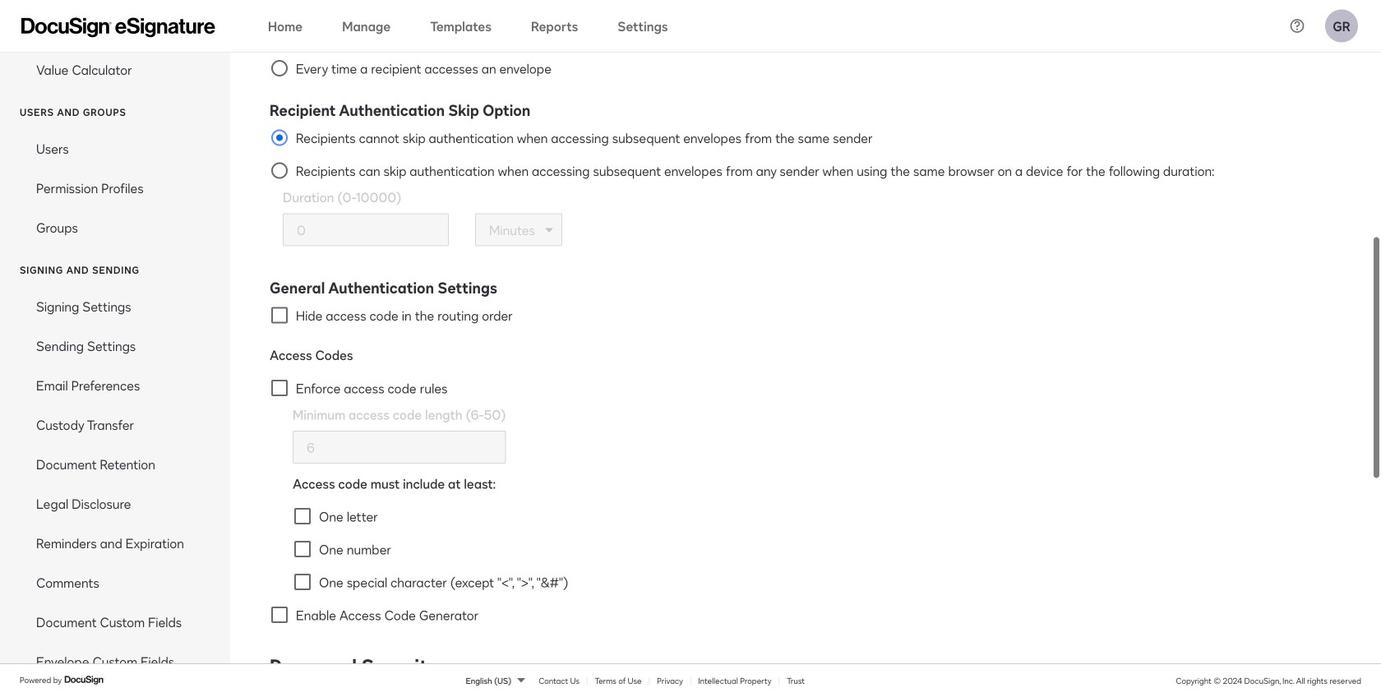 Task type: locate. For each thing, give the bounding box(es) containing it.
docusign admin image
[[21, 18, 215, 37]]

None text field
[[284, 214, 448, 245]]

option group
[[270, 98, 1342, 263]]

docusign image
[[64, 674, 105, 687]]

None text field
[[294, 432, 505, 463]]



Task type: vqa. For each thing, say whether or not it's contained in the screenshot.
Account 'element'
no



Task type: describe. For each thing, give the bounding box(es) containing it.
users and groups element
[[0, 129, 230, 247]]

signing and sending element
[[0, 287, 230, 681]]



